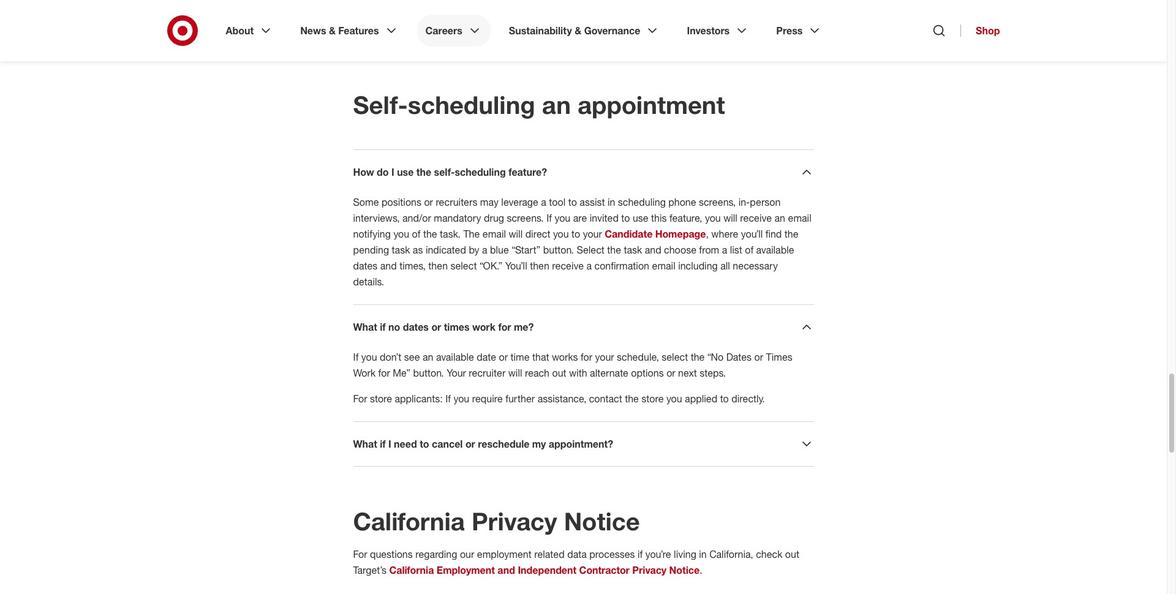 Task type: locate. For each thing, give the bounding box(es) containing it.
see up me"
[[404, 351, 420, 363]]

1 horizontal spatial for
[[498, 321, 511, 333]]

out down works
[[552, 367, 566, 379]]

0 horizontal spatial select
[[577, 244, 605, 256]]

task.
[[440, 228, 461, 240]]

if inside what if i need to cancel or reschedule my appointment? dropdown button
[[380, 438, 386, 450]]

dates inside , where you'll find the pending task as indicated by a blue "start" button. select the task and choose from a list of available dates and times, then select "ok." you'll then receive a confirmation email including all necessary details.
[[353, 260, 378, 272]]

of inside and navigate to the "my tasks" section of the page. select the "completed" tab, and you will see the link to "review conditional offer." that will take you back to the original offer.
[[689, 0, 697, 1]]

what if i need to cancel or reschedule my appointment? button
[[353, 437, 814, 452]]

some positions or recruiters may leverage a tool to assist in scheduling phone screens, in-person interviews, and/or mandatory drug screens. if you are invited to use this feature, you will receive an email notifying you of the task. the email will direct you to your
[[353, 196, 812, 240]]

0 horizontal spatial select
[[451, 260, 477, 272]]

confirmation
[[595, 260, 649, 272]]

"review
[[549, 5, 584, 17]]

if inside 'for questions regarding our employment related data processes if you're living in california, check out target's'
[[638, 548, 643, 561]]

you up careers on the top left of the page
[[450, 5, 466, 17]]

& right "news"
[[329, 25, 336, 37]]

dates right the no
[[403, 321, 429, 333]]

if you don't see an available date or time that works for your schedule, select the "no dates or times work for me" button. your recruiter will reach out with alternate options or next steps.
[[353, 351, 793, 379]]

what left the no
[[353, 321, 377, 333]]

for left me?
[[498, 321, 511, 333]]

check
[[756, 548, 783, 561]]

1 vertical spatial of
[[412, 228, 421, 240]]

will down the time
[[508, 367, 522, 379]]

will down the screens. on the top left of the page
[[509, 228, 523, 240]]

applicants:
[[395, 393, 443, 405]]

news & features link
[[292, 15, 407, 47]]

2 horizontal spatial of
[[745, 244, 754, 256]]

0 vertical spatial for
[[498, 321, 511, 333]]

0 horizontal spatial for
[[378, 367, 390, 379]]

store down the options
[[642, 393, 664, 405]]

scheduling
[[408, 90, 535, 119], [455, 166, 506, 178], [618, 196, 666, 208]]

0 horizontal spatial privacy
[[472, 507, 557, 536]]

2 horizontal spatial for
[[581, 351, 593, 363]]

1 for from the top
[[353, 393, 367, 405]]

for down work
[[353, 393, 367, 405]]

if inside what if no dates or times work for me? dropdown button
[[380, 321, 386, 333]]

0 vertical spatial see
[[485, 5, 501, 17]]

0 vertical spatial available
[[756, 244, 794, 256]]

dates up details.
[[353, 260, 378, 272]]

1 horizontal spatial receive
[[740, 212, 772, 224]]

if left you're
[[638, 548, 643, 561]]

out right check
[[785, 548, 800, 561]]

& for sustainability
[[575, 25, 582, 37]]

california,
[[710, 548, 753, 561]]

1 horizontal spatial select
[[744, 0, 771, 1]]

you down and/or
[[394, 228, 409, 240]]

out inside if you don't see an available date or time that works for your schedule, select the "no dates or times work for me" button. your recruiter will reach out with alternate options or next steps.
[[552, 367, 566, 379]]

0 vertical spatial if
[[547, 212, 552, 224]]

what for what if i need to cancel or reschedule my appointment?
[[353, 438, 377, 450]]

&
[[329, 25, 336, 37], [575, 25, 582, 37]]

california employment and independent contractor privacy notice .
[[389, 564, 703, 577]]

what if no dates or times work for me?
[[353, 321, 534, 333]]

0 horizontal spatial &
[[329, 25, 336, 37]]

the inside some positions or recruiters may leverage a tool to assist in scheduling phone screens, in-person interviews, and/or mandatory drug screens. if you are invited to use this feature, you will receive an email notifying you of the task. the email will direct you to your
[[423, 228, 437, 240]]

of
[[689, 0, 697, 1], [412, 228, 421, 240], [745, 244, 754, 256]]

for
[[498, 321, 511, 333], [581, 351, 593, 363], [378, 367, 390, 379]]

in
[[608, 196, 615, 208], [699, 548, 707, 561]]

your inside some positions or recruiters may leverage a tool to assist in scheduling phone screens, in-person interviews, and/or mandatory drug screens. if you are invited to use this feature, you will receive an email notifying you of the task. the email will direct you to your
[[583, 228, 602, 240]]

for inside region
[[353, 393, 367, 405]]

you down tool
[[555, 212, 571, 224]]

if
[[380, 321, 386, 333], [380, 438, 386, 450], [638, 548, 643, 561]]

0 vertical spatial i
[[391, 166, 394, 178]]

0 horizontal spatial use
[[397, 166, 414, 178]]

1 vertical spatial california
[[389, 564, 434, 577]]

store
[[370, 393, 392, 405], [642, 393, 664, 405]]

your up alternate
[[595, 351, 614, 363]]

recruiter
[[469, 367, 506, 379]]

1 vertical spatial scheduling
[[455, 166, 506, 178]]

i for if
[[388, 438, 391, 450]]

1 vertical spatial out
[[785, 548, 800, 561]]

1 vertical spatial dates
[[403, 321, 429, 333]]

button. inside , where you'll find the pending task as indicated by a blue "start" button. select the task and choose from a list of available dates and times, then select "ok." you'll then receive a confirmation email including all necessary details.
[[543, 244, 574, 256]]

2 vertical spatial for
[[378, 367, 390, 379]]

1 vertical spatial notice
[[669, 564, 700, 577]]

use right do
[[397, 166, 414, 178]]

i inside how do i use the self-scheduling feature? dropdown button
[[391, 166, 394, 178]]

to down are at the top
[[572, 228, 580, 240]]

,
[[706, 228, 709, 240]]

then down '"start"'
[[530, 260, 550, 272]]

1 horizontal spatial if
[[446, 393, 451, 405]]

for for if you don't see an available date or time that works for your schedule, select the "no dates or times work for me" button. your recruiter will reach out with alternate options or next steps.
[[353, 393, 367, 405]]

1 vertical spatial select
[[662, 351, 688, 363]]

a right by
[[482, 244, 487, 256]]

0 vertical spatial what
[[353, 321, 377, 333]]

use left this
[[633, 212, 649, 224]]

further
[[506, 393, 535, 405]]

1 horizontal spatial &
[[575, 25, 582, 37]]

1 vertical spatial i
[[388, 438, 391, 450]]

privacy up employment
[[472, 507, 557, 536]]

2 what from the top
[[353, 438, 377, 450]]

0 vertical spatial your
[[583, 228, 602, 240]]

if left need at left
[[380, 438, 386, 450]]

to up "review
[[576, 0, 585, 1]]

of right list
[[745, 244, 754, 256]]

in up invited
[[608, 196, 615, 208]]

by
[[469, 244, 480, 256]]

1 vertical spatial what
[[353, 438, 377, 450]]

1 vertical spatial if
[[380, 438, 386, 450]]

careers
[[426, 25, 462, 37]]

1 vertical spatial privacy
[[632, 564, 667, 577]]

careers link
[[417, 15, 491, 47]]

1 vertical spatial select
[[577, 244, 605, 256]]

california privacy notice
[[353, 507, 640, 536]]

your down invited
[[583, 228, 602, 240]]

for
[[353, 393, 367, 405], [353, 548, 367, 561]]

to right applied
[[720, 393, 729, 405]]

if up work
[[353, 351, 359, 363]]

press link
[[768, 15, 831, 47]]

0 horizontal spatial email
[[483, 228, 506, 240]]

and down candidate homepage link
[[645, 244, 662, 256]]

2 horizontal spatial email
[[788, 212, 812, 224]]

for inside 'for questions regarding our employment related data processes if you're living in california, check out target's'
[[353, 548, 367, 561]]

0 horizontal spatial an
[[423, 351, 433, 363]]

blue
[[490, 244, 509, 256]]

1 vertical spatial if
[[353, 351, 359, 363]]

1 horizontal spatial available
[[756, 244, 794, 256]]

1 what from the top
[[353, 321, 377, 333]]

0 vertical spatial select
[[451, 260, 477, 272]]

0 vertical spatial privacy
[[472, 507, 557, 536]]

for store applicants: if you require further assistance, contact the store you applied to directly.
[[353, 393, 768, 405]]

1 horizontal spatial see
[[485, 5, 501, 17]]

applied
[[685, 393, 718, 405]]

1 horizontal spatial button.
[[543, 244, 574, 256]]

you'll
[[741, 228, 763, 240]]

shop link
[[961, 25, 1000, 37]]

select inside if you don't see an available date or time that works for your schedule, select the "no dates or times work for me" button. your recruiter will reach out with alternate options or next steps.
[[662, 351, 688, 363]]

or up and/or
[[424, 196, 433, 208]]

and
[[517, 0, 534, 1], [431, 5, 447, 17], [645, 244, 662, 256], [380, 260, 397, 272], [498, 564, 515, 577]]

and right tab,
[[431, 5, 447, 17]]

that
[[532, 351, 549, 363]]

what if no dates or times work for me? region
[[353, 335, 814, 407]]

1 & from the left
[[329, 25, 336, 37]]

your inside if you don't see an available date or time that works for your schedule, select the "no dates or times work for me" button. your recruiter will reach out with alternate options or next steps.
[[595, 351, 614, 363]]

receive up you'll
[[740, 212, 772, 224]]

0 horizontal spatial dates
[[353, 260, 378, 272]]

0 horizontal spatial store
[[370, 393, 392, 405]]

you left require
[[454, 393, 469, 405]]

0 vertical spatial for
[[353, 393, 367, 405]]

privacy down you're
[[632, 564, 667, 577]]

store down work
[[370, 393, 392, 405]]

an inside some positions or recruiters may leverage a tool to assist in scheduling phone screens, in-person interviews, and/or mandatory drug screens. if you are invited to use this feature, you will receive an email notifying you of the task. the email will direct you to your
[[775, 212, 785, 224]]

2 vertical spatial of
[[745, 244, 754, 256]]

with
[[569, 367, 587, 379]]

0 horizontal spatial receive
[[552, 260, 584, 272]]

contact
[[589, 393, 622, 405]]

1 horizontal spatial out
[[785, 548, 800, 561]]

1 vertical spatial available
[[436, 351, 474, 363]]

direct
[[525, 228, 550, 240]]

1 vertical spatial an
[[775, 212, 785, 224]]

what
[[353, 321, 377, 333], [353, 438, 377, 450]]

0 vertical spatial receive
[[740, 212, 772, 224]]

what inside what if no dates or times work for me? dropdown button
[[353, 321, 377, 333]]

1 horizontal spatial use
[[633, 212, 649, 224]]

0 vertical spatial in
[[608, 196, 615, 208]]

california for california employment and independent contractor privacy notice .
[[389, 564, 434, 577]]

if inside some positions or recruiters may leverage a tool to assist in scheduling phone screens, in-person interviews, and/or mandatory drug screens. if you are invited to use this feature, you will receive an email notifying you of the task. the email will direct you to your
[[547, 212, 552, 224]]

0 vertical spatial an
[[542, 90, 571, 119]]

select inside , where you'll find the pending task as indicated by a blue "start" button. select the task and choose from a list of available dates and times, then select "ok." you'll then receive a confirmation email including all necessary details.
[[451, 260, 477, 272]]

see
[[485, 5, 501, 17], [404, 351, 420, 363]]

california
[[353, 507, 465, 536], [389, 564, 434, 577]]

i left need at left
[[388, 438, 391, 450]]

0 vertical spatial if
[[380, 321, 386, 333]]

2 & from the left
[[575, 25, 582, 37]]

will
[[468, 5, 482, 17], [691, 5, 705, 17], [724, 212, 738, 224], [509, 228, 523, 240], [508, 367, 522, 379]]

0 vertical spatial use
[[397, 166, 414, 178]]

of inside some positions or recruiters may leverage a tool to assist in scheduling phone screens, in-person interviews, and/or mandatory drug screens. if you are invited to use this feature, you will receive an email notifying you of the task. the email will direct you to your
[[412, 228, 421, 240]]

to inside dropdown button
[[420, 438, 429, 450]]

1 vertical spatial for
[[353, 548, 367, 561]]

1 vertical spatial see
[[404, 351, 420, 363]]

leverage
[[501, 196, 538, 208]]

details.
[[353, 276, 384, 288]]

select up back
[[744, 0, 771, 1]]

california down questions
[[389, 564, 434, 577]]

as
[[413, 244, 423, 256]]

1 vertical spatial for
[[581, 351, 593, 363]]

1 horizontal spatial then
[[530, 260, 550, 272]]

0 vertical spatial notice
[[564, 507, 640, 536]]

and navigate to the "my tasks" section of the page. select the "completed" tab, and you will see the link to "review conditional offer." that will take you back to the original offer.
[[353, 0, 797, 33]]

0 horizontal spatial if
[[353, 351, 359, 363]]

0 vertical spatial dates
[[353, 260, 378, 272]]

2 vertical spatial email
[[652, 260, 676, 272]]

available up your at left
[[436, 351, 474, 363]]

candidate homepage link
[[605, 228, 706, 240]]

of inside , where you'll find the pending task as indicated by a blue "start" button. select the task and choose from a list of available dates and times, then select "ok." you'll then receive a confirmation email including all necessary details.
[[745, 244, 754, 256]]

"ok."
[[480, 260, 503, 272]]

button. down direct
[[543, 244, 574, 256]]

1 horizontal spatial dates
[[403, 321, 429, 333]]

employment
[[437, 564, 495, 577]]

or right cancel
[[466, 438, 475, 450]]

out inside 'for questions regarding our employment related data processes if you're living in california, check out target's'
[[785, 548, 800, 561]]

1 horizontal spatial email
[[652, 260, 676, 272]]

available inside , where you'll find the pending task as indicated by a blue "start" button. select the task and choose from a list of available dates and times, then select "ok." you'll then receive a confirmation email including all necessary details.
[[756, 244, 794, 256]]

see inside if you don't see an available date or time that works for your schedule, select the "no dates or times work for me" button. your recruiter will reach out with alternate options or next steps.
[[404, 351, 420, 363]]

if down your at left
[[446, 393, 451, 405]]

including
[[678, 260, 718, 272]]

or inside what if i need to cancel or reschedule my appointment? dropdown button
[[466, 438, 475, 450]]

2 vertical spatial if
[[446, 393, 451, 405]]

require
[[472, 393, 503, 405]]

you up work
[[361, 351, 377, 363]]

if down tool
[[547, 212, 552, 224]]

in up .
[[699, 548, 707, 561]]

0 horizontal spatial notice
[[564, 507, 640, 536]]

offer."
[[640, 5, 666, 17]]

offer.
[[388, 21, 409, 33]]

use inside dropdown button
[[397, 166, 414, 178]]

of down and/or
[[412, 228, 421, 240]]

1 task from the left
[[392, 244, 410, 256]]

1 vertical spatial your
[[595, 351, 614, 363]]

a left tool
[[541, 196, 546, 208]]

available inside if you don't see an available date or time that works for your schedule, select the "no dates or times work for me" button. your recruiter will reach out with alternate options or next steps.
[[436, 351, 474, 363]]

button. right me"
[[413, 367, 444, 379]]

and down pending
[[380, 260, 397, 272]]

or left 'times'
[[432, 321, 441, 333]]

0 horizontal spatial in
[[608, 196, 615, 208]]

i inside what if i need to cancel or reschedule my appointment? dropdown button
[[388, 438, 391, 450]]

0 vertical spatial button.
[[543, 244, 574, 256]]

0 vertical spatial email
[[788, 212, 812, 224]]

0 horizontal spatial of
[[412, 228, 421, 240]]

0 vertical spatial scheduling
[[408, 90, 535, 119]]

1 vertical spatial receive
[[552, 260, 584, 272]]

california up questions
[[353, 507, 465, 536]]

i
[[391, 166, 394, 178], [388, 438, 391, 450]]

what inside what if i need to cancel or reschedule my appointment? dropdown button
[[353, 438, 377, 450]]

then down indicated at top
[[428, 260, 448, 272]]

for up with
[[581, 351, 593, 363]]

1 horizontal spatial in
[[699, 548, 707, 561]]

you're
[[646, 548, 671, 561]]

1 vertical spatial email
[[483, 228, 506, 240]]

or right dates
[[755, 351, 763, 363]]

select up the next
[[662, 351, 688, 363]]

available down find
[[756, 244, 794, 256]]

and up "link"
[[517, 0, 534, 1]]

of right section on the top
[[689, 0, 697, 1]]

2 vertical spatial if
[[638, 548, 643, 561]]

sustainability & governance link
[[500, 15, 669, 47]]

me?
[[514, 321, 534, 333]]

task down candidate
[[624, 244, 642, 256]]

0 horizontal spatial then
[[428, 260, 448, 272]]

notice down living
[[669, 564, 700, 577]]

2 horizontal spatial an
[[775, 212, 785, 224]]

screens,
[[699, 196, 736, 208]]

where
[[712, 228, 739, 240]]

conditional
[[587, 5, 637, 17]]

self-
[[353, 90, 408, 119]]

1 horizontal spatial task
[[624, 244, 642, 256]]

1 then from the left
[[428, 260, 448, 272]]

me"
[[393, 367, 411, 379]]

to right need at left
[[420, 438, 429, 450]]

1 horizontal spatial privacy
[[632, 564, 667, 577]]

task left as
[[392, 244, 410, 256]]

related
[[534, 548, 565, 561]]

see left "link"
[[485, 5, 501, 17]]

2 for from the top
[[353, 548, 367, 561]]

for up target's
[[353, 548, 367, 561]]

1 vertical spatial use
[[633, 212, 649, 224]]

a
[[541, 196, 546, 208], [482, 244, 487, 256], [722, 244, 727, 256], [587, 260, 592, 272]]

2 vertical spatial scheduling
[[618, 196, 666, 208]]

privacy
[[472, 507, 557, 536], [632, 564, 667, 577]]

2 then from the left
[[530, 260, 550, 272]]

0 vertical spatial of
[[689, 0, 697, 1]]

1 vertical spatial in
[[699, 548, 707, 561]]

notice up processes
[[564, 507, 640, 536]]

2 vertical spatial an
[[423, 351, 433, 363]]

1 vertical spatial button.
[[413, 367, 444, 379]]

receive down are at the top
[[552, 260, 584, 272]]

1 horizontal spatial select
[[662, 351, 688, 363]]

employment
[[477, 548, 532, 561]]

contractor
[[579, 564, 630, 577]]

find
[[766, 228, 782, 240]]

assist
[[580, 196, 605, 208]]

what left need at left
[[353, 438, 377, 450]]

will up where
[[724, 212, 738, 224]]

scheduling inside dropdown button
[[455, 166, 506, 178]]

an inside if you don't see an available date or time that works for your schedule, select the "no dates or times work for me" button. your recruiter will reach out with alternate options or next steps.
[[423, 351, 433, 363]]

select down by
[[451, 260, 477, 272]]

i right do
[[391, 166, 394, 178]]

you right direct
[[553, 228, 569, 240]]

1 horizontal spatial store
[[642, 393, 664, 405]]

from
[[699, 244, 719, 256]]

0 horizontal spatial out
[[552, 367, 566, 379]]

& down "review
[[575, 25, 582, 37]]

if left the no
[[380, 321, 386, 333]]

date
[[477, 351, 496, 363]]

1 horizontal spatial of
[[689, 0, 697, 1]]

2 horizontal spatial if
[[547, 212, 552, 224]]

, where you'll find the pending task as indicated by a blue "start" button. select the task and choose from a list of available dates and times, then select "ok." you'll then receive a confirmation email including all necessary details.
[[353, 228, 799, 288]]

that
[[669, 5, 688, 17]]

0 vertical spatial select
[[744, 0, 771, 1]]

0 horizontal spatial task
[[392, 244, 410, 256]]

0 horizontal spatial available
[[436, 351, 474, 363]]

0 vertical spatial california
[[353, 507, 465, 536]]

"completed"
[[353, 5, 409, 17]]

0 horizontal spatial see
[[404, 351, 420, 363]]

select down some positions or recruiters may leverage a tool to assist in scheduling phone screens, in-person interviews, and/or mandatory drug screens. if you are invited to use this feature, you will receive an email notifying you of the task. the email will direct you to your
[[577, 244, 605, 256]]

the
[[588, 0, 601, 1], [700, 0, 714, 1], [774, 0, 788, 1], [504, 5, 518, 17], [783, 5, 797, 17], [417, 166, 431, 178], [423, 228, 437, 240], [785, 228, 799, 240], [607, 244, 621, 256], [691, 351, 705, 363], [625, 393, 639, 405]]

for down don't
[[378, 367, 390, 379]]



Task type: describe. For each thing, give the bounding box(es) containing it.
investors link
[[679, 15, 758, 47]]

for questions regarding our employment related data processes if you're living in california, check out target's
[[353, 548, 800, 577]]

appointment?
[[549, 438, 613, 450]]

the inside dropdown button
[[417, 166, 431, 178]]

use inside some positions or recruiters may leverage a tool to assist in scheduling phone screens, in-person interviews, and/or mandatory drug screens. if you are invited to use this feature, you will receive an email notifying you of the task. the email will direct you to your
[[633, 212, 649, 224]]

email inside , where you'll find the pending task as indicated by a blue "start" button. select the task and choose from a list of available dates and times, then select "ok." you'll then receive a confirmation email including all necessary details.
[[652, 260, 676, 272]]

news & features
[[300, 25, 379, 37]]

how do i use the self-scheduling feature? button
[[353, 165, 814, 180]]

reschedule
[[478, 438, 530, 450]]

if for i
[[380, 438, 386, 450]]

shop
[[976, 25, 1000, 37]]

times
[[444, 321, 470, 333]]

california for california privacy notice
[[353, 507, 465, 536]]

time
[[511, 351, 530, 363]]

independent
[[518, 564, 577, 577]]

the inside if you don't see an available date or time that works for your schedule, select the "no dates or times work for me" button. your recruiter will reach out with alternate options or next steps.
[[691, 351, 705, 363]]

link
[[520, 5, 535, 17]]

for for california privacy notice
[[353, 548, 367, 561]]

.
[[700, 564, 703, 577]]

page.
[[717, 0, 741, 1]]

will left "link"
[[468, 5, 482, 17]]

times
[[766, 351, 793, 363]]

in inside 'for questions regarding our employment related data processes if you're living in california, check out target's'
[[699, 548, 707, 561]]

1 horizontal spatial notice
[[669, 564, 700, 577]]

don't
[[380, 351, 402, 363]]

navigate
[[536, 0, 573, 1]]

my
[[532, 438, 546, 450]]

a left confirmation
[[587, 260, 592, 272]]

assistance,
[[538, 393, 587, 405]]

target's
[[353, 564, 387, 577]]

this
[[651, 212, 667, 224]]

receive inside some positions or recruiters may leverage a tool to assist in scheduling phone screens, in-person interviews, and/or mandatory drug screens. if you are invited to use this feature, you will receive an email notifying you of the task. the email will direct you to your
[[740, 212, 772, 224]]

a inside some positions or recruiters may leverage a tool to assist in scheduling phone screens, in-person interviews, and/or mandatory drug screens. if you are invited to use this feature, you will receive an email notifying you of the task. the email will direct you to your
[[541, 196, 546, 208]]

positions
[[382, 196, 422, 208]]

options
[[631, 367, 664, 379]]

if for no
[[380, 321, 386, 333]]

section
[[654, 0, 686, 1]]

2 task from the left
[[624, 244, 642, 256]]

in-
[[739, 196, 750, 208]]

1 store from the left
[[370, 393, 392, 405]]

tool
[[549, 196, 566, 208]]

feature,
[[670, 212, 702, 224]]

or left the next
[[667, 367, 676, 379]]

next
[[678, 367, 697, 379]]

for inside dropdown button
[[498, 321, 511, 333]]

to right "link"
[[538, 5, 547, 17]]

will left take
[[691, 5, 705, 17]]

appointment
[[578, 90, 725, 119]]

scheduling inside some positions or recruiters may leverage a tool to assist in scheduling phone screens, in-person interviews, and/or mandatory drug screens. if you are invited to use this feature, you will receive an email notifying you of the task. the email will direct you to your
[[618, 196, 666, 208]]

you down screens,
[[705, 212, 721, 224]]

governance
[[584, 25, 641, 37]]

you left applied
[[667, 393, 682, 405]]

alternate
[[590, 367, 629, 379]]

our
[[460, 548, 474, 561]]

to right back
[[771, 5, 780, 17]]

button. inside if you don't see an available date or time that works for your schedule, select the "no dates or times work for me" button. your recruiter will reach out with alternate options or next steps.
[[413, 367, 444, 379]]

work
[[472, 321, 496, 333]]

press
[[776, 25, 803, 37]]

how do i use the self-scheduling feature?
[[353, 166, 547, 178]]

to up candidate
[[621, 212, 630, 224]]

to right tool
[[568, 196, 577, 208]]

i for do
[[391, 166, 394, 178]]

do
[[377, 166, 389, 178]]

interviews,
[[353, 212, 400, 224]]

2 store from the left
[[642, 393, 664, 405]]

times,
[[400, 260, 426, 272]]

features
[[338, 25, 379, 37]]

phone
[[669, 196, 696, 208]]

the
[[463, 228, 480, 240]]

regarding
[[416, 548, 457, 561]]

or inside what if no dates or times work for me? dropdown button
[[432, 321, 441, 333]]

take
[[707, 5, 726, 17]]

see inside and navigate to the "my tasks" section of the page. select the "completed" tab, and you will see the link to "review conditional offer." that will take you back to the original offer.
[[485, 5, 501, 17]]

a left list
[[722, 244, 727, 256]]

or inside some positions or recruiters may leverage a tool to assist in scheduling phone screens, in-person interviews, and/or mandatory drug screens. if you are invited to use this feature, you will receive an email notifying you of the task. the email will direct you to your
[[424, 196, 433, 208]]

indicated
[[426, 244, 466, 256]]

no
[[388, 321, 400, 333]]

to inside what if no dates or times work for me? region
[[720, 393, 729, 405]]

living
[[674, 548, 697, 561]]

list
[[730, 244, 742, 256]]

you inside if you don't see an available date or time that works for your schedule, select the "no dates or times work for me" button. your recruiter will reach out with alternate options or next steps.
[[361, 351, 377, 363]]

choose
[[664, 244, 697, 256]]

candidate
[[605, 228, 653, 240]]

schedule,
[[617, 351, 659, 363]]

homepage
[[655, 228, 706, 240]]

dates inside what if no dates or times work for me? dropdown button
[[403, 321, 429, 333]]

recruiters
[[436, 196, 478, 208]]

sustainability & governance
[[509, 25, 641, 37]]

processes
[[590, 548, 635, 561]]

necessary
[[733, 260, 778, 272]]

what for what if no dates or times work for me?
[[353, 321, 377, 333]]

tasks"
[[624, 0, 651, 1]]

reach
[[525, 367, 550, 379]]

what if no dates or times work for me? button
[[353, 320, 814, 335]]

if inside if you don't see an available date or time that works for your schedule, select the "no dates or times work for me" button. your recruiter will reach out with alternate options or next steps.
[[353, 351, 359, 363]]

directly.
[[732, 393, 765, 405]]

& for news
[[329, 25, 336, 37]]

news
[[300, 25, 326, 37]]

investors
[[687, 25, 730, 37]]

what if i need to cancel or reschedule my appointment?
[[353, 438, 613, 450]]

about
[[226, 25, 254, 37]]

receive inside , where you'll find the pending task as indicated by a blue "start" button. select the task and choose from a list of available dates and times, then select "ok." you'll then receive a confirmation email including all necessary details.
[[552, 260, 584, 272]]

you down page.
[[729, 5, 745, 17]]

works
[[552, 351, 578, 363]]

select inside and navigate to the "my tasks" section of the page. select the "completed" tab, and you will see the link to "review conditional offer." that will take you back to the original offer.
[[744, 0, 771, 1]]

"no
[[708, 351, 724, 363]]

your
[[447, 367, 466, 379]]

in inside some positions or recruiters may leverage a tool to assist in scheduling phone screens, in-person interviews, and/or mandatory drug screens. if you are invited to use this feature, you will receive an email notifying you of the task. the email will direct you to your
[[608, 196, 615, 208]]

notifying
[[353, 228, 391, 240]]

some
[[353, 196, 379, 208]]

and down employment
[[498, 564, 515, 577]]

are
[[573, 212, 587, 224]]

original
[[353, 21, 385, 33]]

sustainability
[[509, 25, 572, 37]]

select inside , where you'll find the pending task as indicated by a blue "start" button. select the task and choose from a list of available dates and times, then select "ok." you'll then receive a confirmation email including all necessary details.
[[577, 244, 605, 256]]

or left the time
[[499, 351, 508, 363]]

dates
[[726, 351, 752, 363]]

how
[[353, 166, 374, 178]]

will inside if you don't see an available date or time that works for your schedule, select the "no dates or times work for me" button. your recruiter will reach out with alternate options or next steps.
[[508, 367, 522, 379]]

drug
[[484, 212, 504, 224]]

1 horizontal spatial an
[[542, 90, 571, 119]]

need
[[394, 438, 417, 450]]

you'll
[[505, 260, 527, 272]]

"start"
[[512, 244, 541, 256]]



Task type: vqa. For each thing, say whether or not it's contained in the screenshot.
bottommost button.
yes



